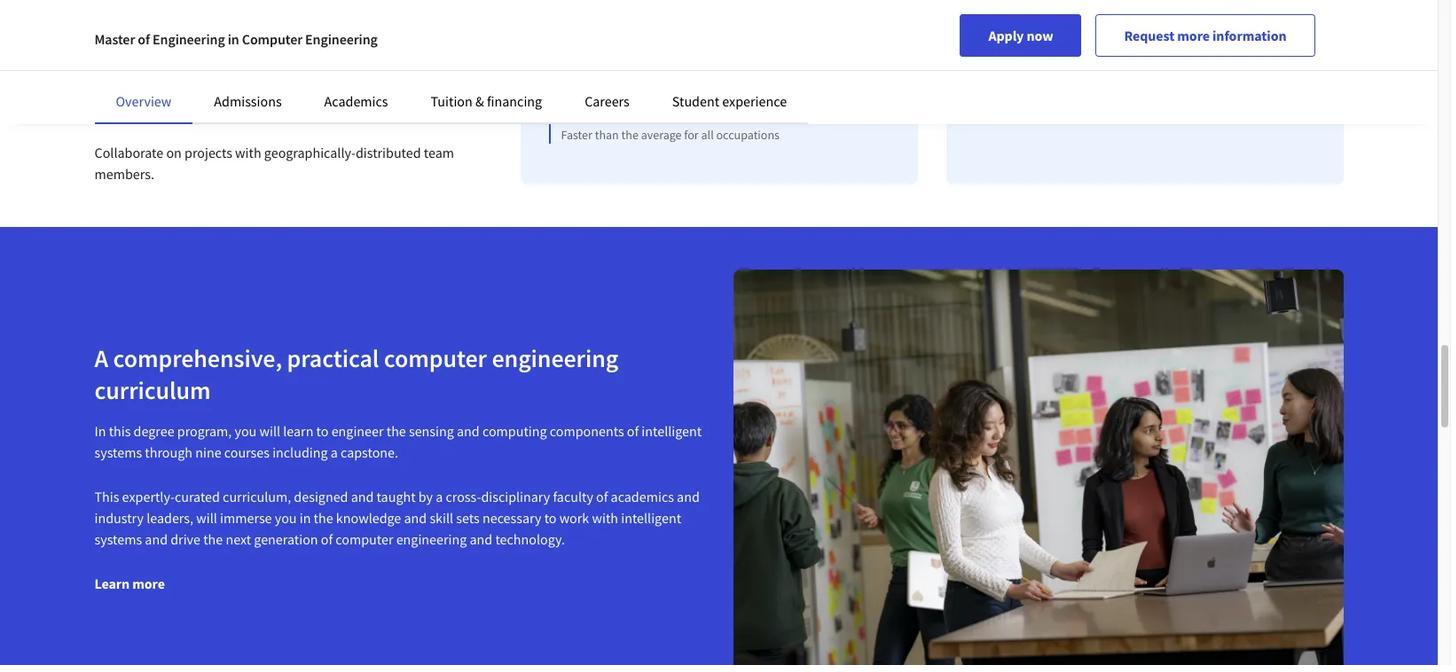 Task type: describe. For each thing, give the bounding box(es) containing it.
master
[[95, 30, 135, 48]]

request
[[1125, 27, 1175, 44]]

engineering inside "a comprehensive, practical computer engineering curriculum"
[[492, 343, 619, 375]]

the inside implement algorithms to match the constraints and capabilities of specialized hardware for intelligent systems.
[[285, 16, 305, 34]]

and up the knowledge
[[351, 488, 374, 506]]

faster
[[561, 127, 593, 143]]

the inside estimated 5% job growth by 2031 faster than the average for all occupations
[[622, 127, 639, 143]]

for inside implement algorithms to match the constraints and capabilities of specialized hardware for intelligent systems.
[[223, 37, 239, 55]]

cross-
[[446, 488, 481, 506]]

information
[[1213, 27, 1287, 44]]

sensing
[[409, 423, 454, 440]]

industry
[[95, 510, 144, 527]]

their
[[723, 49, 747, 65]]

components inside in this degree program, you will learn to engineer the sensing and computing components of intelligent systems through nine courses including a capstone.
[[550, 423, 624, 440]]

test,
[[229, 80, 255, 98]]

learn more link
[[95, 575, 165, 593]]

master's
[[561, 66, 605, 82]]

including
[[273, 444, 328, 462]]

overview link
[[116, 92, 172, 110]]

careers link
[[585, 92, 630, 110]]

intelligent inside implement algorithms to match the constraints and capabilities of specialized hardware for intelligent systems.
[[242, 37, 302, 55]]

necessary
[[483, 510, 542, 527]]

this
[[95, 488, 119, 506]]

engineering inside this expertly-curated curriculum, designed and taught by a cross-disciplinary faculty of academics and industry leaders, will immerse you in the knowledge and skill sets necessary to work with intelligent systems and drive the next generation of computer engineering and technology.
[[396, 531, 467, 549]]

build,
[[192, 80, 226, 98]]

faculty
[[553, 488, 594, 506]]

more for request
[[1178, 27, 1210, 44]]

to inside implement algorithms to match the constraints and capabilities of specialized hardware for intelligent systems.
[[230, 16, 242, 34]]

achieve
[[840, 49, 880, 65]]

apply now button
[[961, 14, 1082, 57]]

constraints
[[308, 16, 373, 34]]

practical
[[287, 343, 379, 375]]

master of engineering in computer engineering
[[95, 30, 378, 48]]

expertly-
[[122, 488, 175, 506]]

capabilities
[[402, 16, 470, 34]]

estimated 5% job growth by 2031 link
[[561, 102, 818, 124]]

by inside this expertly-curated curriculum, designed and taught by a cross-disciplinary faculty of academics and industry leaders, will immerse you in the knowledge and skill sets necessary to work with intelligent systems and drive the next generation of computer engineering and technology.
[[419, 488, 433, 506]]

wearable
[[975, 55, 1023, 71]]

student experience
[[673, 92, 787, 110]]

0 horizontal spatial in
[[228, 30, 239, 48]]

knowledge
[[336, 510, 401, 527]]

intelligent inside this expertly-curated curriculum, designed and taught by a cross-disciplinary faculty of academics and industry leaders, will immerse you in the knowledge and skill sets necessary to work with intelligent systems and drive the next generation of computer engineering and technology.
[[621, 510, 682, 527]]

degree,
[[608, 66, 647, 82]]

when
[[783, 49, 812, 65]]

job
[[671, 102, 696, 124]]

experience
[[723, 92, 787, 110]]

wearable and implantable devices
[[975, 55, 1152, 71]]

systems. inside design, analyze, build, test, and debug the components of intelligent systems.
[[158, 101, 209, 119]]

student experience link
[[673, 92, 787, 110]]

curriculum
[[95, 375, 211, 407]]

to inside in this degree program, you will learn to engineer the sensing and computing components of intelligent systems through nine courses including a capstone.
[[316, 423, 329, 440]]

nine
[[195, 444, 221, 462]]

components inside design, analyze, build, test, and debug the components of intelligent systems.
[[346, 80, 421, 98]]

a
[[95, 343, 108, 375]]

the left next
[[203, 531, 223, 549]]

skill
[[430, 510, 454, 527]]

curated
[[175, 488, 220, 506]]

by inside estimated 5% job growth by 2031 faster than the average for all occupations
[[759, 102, 778, 124]]

overview
[[116, 92, 172, 110]]

and left 'skill'
[[404, 510, 427, 527]]

courses
[[224, 444, 270, 462]]

financing
[[487, 92, 542, 110]]

assistants
[[1023, 19, 1074, 35]]

drive
[[171, 531, 201, 549]]

a inside computer engineers can boost their salary when they achieve a master's degree, post-undergrad
[[882, 49, 889, 65]]

tuition
[[431, 92, 473, 110]]

this expertly-curated curriculum, designed and taught by a cross-disciplinary faculty of academics and industry leaders, will immerse you in the knowledge and skill sets necessary to work with intelligent systems and drive the next generation of computer engineering and technology.
[[95, 488, 700, 549]]

engineers
[[616, 49, 667, 65]]

learn more
[[95, 575, 165, 593]]

salary
[[749, 49, 781, 65]]

comprehensive,
[[113, 343, 282, 375]]

apply now
[[989, 27, 1054, 44]]

of right the generation in the bottom of the page
[[321, 531, 333, 549]]

estimated 5% job growth by 2031 faster than the average for all occupations
[[561, 102, 818, 143]]

admissions link
[[214, 92, 282, 110]]

5%
[[643, 102, 667, 124]]

the down designed
[[314, 510, 333, 527]]

now
[[1027, 27, 1054, 44]]

of inside in this degree program, you will learn to engineer the sensing and computing components of intelligent systems through nine courses including a capstone.
[[627, 423, 639, 440]]

you inside this expertly-curated curriculum, designed and taught by a cross-disciplinary faculty of academics and industry leaders, will immerse you in the knowledge and skill sets necessary to work with intelligent systems and drive the next generation of computer engineering and technology.
[[275, 510, 297, 527]]

academics
[[324, 92, 388, 110]]

next
[[226, 531, 251, 549]]

systems inside in this degree program, you will learn to engineer the sensing and computing components of intelligent systems through nine courses including a capstone.
[[95, 444, 142, 462]]

growth
[[699, 102, 755, 124]]

generation
[[254, 531, 318, 549]]

the inside in this degree program, you will learn to engineer the sensing and computing components of intelligent systems through nine courses including a capstone.
[[387, 423, 406, 440]]

and inside design, analyze, build, test, and debug the components of intelligent systems.
[[258, 80, 281, 98]]

design, analyze, build, test, and debug the components of intelligent systems.
[[95, 80, 436, 119]]

of inside implement algorithms to match the constraints and capabilities of specialized hardware for intelligent systems.
[[473, 16, 485, 34]]

and down "sets"
[[470, 531, 493, 549]]

geographically-
[[264, 144, 356, 161]]

collaborate
[[95, 144, 163, 161]]

program,
[[177, 423, 232, 440]]

immerse
[[220, 510, 272, 527]]

collaborate on projects with geographically-distributed team members.
[[95, 144, 454, 183]]

ai virtual assistants
[[975, 19, 1074, 35]]

tuition & financing link
[[431, 92, 542, 110]]

&
[[476, 92, 484, 110]]

and down now at the top of the page
[[1026, 55, 1046, 71]]

academics
[[611, 488, 674, 506]]

request more information
[[1125, 27, 1287, 44]]



Task type: vqa. For each thing, say whether or not it's contained in the screenshot.
SKILL
yes



Task type: locate. For each thing, give the bounding box(es) containing it.
will left learn
[[260, 423, 280, 440]]

0 vertical spatial more
[[1178, 27, 1210, 44]]

systems.
[[305, 37, 356, 55], [158, 101, 209, 119]]

with inside this expertly-curated curriculum, designed and taught by a cross-disciplinary faculty of academics and industry leaders, will immerse you in the knowledge and skill sets necessary to work with intelligent systems and drive the next generation of computer engineering and technology.
[[592, 510, 619, 527]]

implement algorithms to match the constraints and capabilities of specialized hardware for intelligent systems.
[[95, 16, 485, 55]]

to
[[230, 16, 242, 34], [316, 423, 329, 440], [545, 510, 557, 527]]

0 horizontal spatial engineering
[[153, 30, 225, 48]]

undergrad
[[675, 66, 730, 82]]

for right the hardware
[[223, 37, 239, 55]]

1 vertical spatial to
[[316, 423, 329, 440]]

the inside design, analyze, build, test, and debug the components of intelligent systems.
[[324, 80, 344, 98]]

will inside this expertly-curated curriculum, designed and taught by a cross-disciplinary faculty of academics and industry leaders, will immerse you in the knowledge and skill sets necessary to work with intelligent systems and drive the next generation of computer engineering and technology.
[[196, 510, 217, 527]]

through
[[145, 444, 193, 462]]

in inside this expertly-curated curriculum, designed and taught by a cross-disciplinary faculty of academics and industry leaders, will immerse you in the knowledge and skill sets necessary to work with intelligent systems and drive the next generation of computer engineering and technology.
[[300, 510, 311, 527]]

systems. down constraints
[[305, 37, 356, 55]]

you
[[235, 423, 257, 440], [275, 510, 297, 527]]

a inside this expertly-curated curriculum, designed and taught by a cross-disciplinary faculty of academics and industry leaders, will immerse you in the knowledge and skill sets necessary to work with intelligent systems and drive the next generation of computer engineering and technology.
[[436, 488, 443, 506]]

than
[[595, 127, 619, 143]]

to inside this expertly-curated curriculum, designed and taught by a cross-disciplinary faculty of academics and industry leaders, will immerse you in the knowledge and skill sets necessary to work with intelligent systems and drive the next generation of computer engineering and technology.
[[545, 510, 557, 527]]

student
[[673, 92, 720, 110]]

engineer
[[332, 423, 384, 440]]

1 horizontal spatial for
[[685, 127, 699, 143]]

systems down industry
[[95, 531, 142, 549]]

systems. down analyze,
[[158, 101, 209, 119]]

in left match
[[228, 30, 239, 48]]

for left all
[[685, 127, 699, 143]]

more for learn
[[132, 575, 165, 593]]

0 vertical spatial engineering
[[492, 343, 619, 375]]

systems
[[95, 444, 142, 462], [95, 531, 142, 549]]

1 vertical spatial a
[[331, 444, 338, 462]]

by
[[759, 102, 778, 124], [419, 488, 433, 506]]

1 horizontal spatial more
[[1178, 27, 1210, 44]]

and right constraints
[[376, 16, 399, 34]]

1 vertical spatial systems
[[95, 531, 142, 549]]

1 vertical spatial you
[[275, 510, 297, 527]]

0 vertical spatial in
[[228, 30, 239, 48]]

distributed
[[356, 144, 421, 161]]

engineering up debug
[[305, 30, 378, 48]]

0 vertical spatial to
[[230, 16, 242, 34]]

the right than
[[622, 127, 639, 143]]

0 horizontal spatial systems.
[[158, 101, 209, 119]]

will inside in this degree program, you will learn to engineer the sensing and computing components of intelligent systems through nine courses including a capstone.
[[260, 423, 280, 440]]

0 horizontal spatial will
[[196, 510, 217, 527]]

a right achieve
[[882, 49, 889, 65]]

of inside design, analyze, build, test, and debug the components of intelligent systems.
[[424, 80, 436, 98]]

to left work on the left bottom of the page
[[545, 510, 557, 527]]

1 horizontal spatial by
[[759, 102, 778, 124]]

with right the projects
[[235, 144, 262, 161]]

with inside the collaborate on projects with geographically-distributed team members.
[[235, 144, 262, 161]]

you inside in this degree program, you will learn to engineer the sensing and computing components of intelligent systems through nine courses including a capstone.
[[235, 423, 257, 440]]

careers
[[585, 92, 630, 110]]

taught
[[377, 488, 416, 506]]

computer up master's
[[561, 49, 614, 65]]

capstone.
[[341, 444, 398, 462]]

specialized
[[95, 37, 160, 55]]

systems inside this expertly-curated curriculum, designed and taught by a cross-disciplinary faculty of academics and industry leaders, will immerse you in the knowledge and skill sets necessary to work with intelligent systems and drive the next generation of computer engineering and technology.
[[95, 531, 142, 549]]

and
[[376, 16, 399, 34], [1026, 55, 1046, 71], [258, 80, 281, 98], [457, 423, 480, 440], [351, 488, 374, 506], [677, 488, 700, 506], [404, 510, 427, 527], [145, 531, 168, 549], [470, 531, 493, 549]]

computer engineers can boost their salary when they achieve a master's degree, post-undergrad
[[561, 49, 889, 82]]

apply
[[989, 27, 1024, 44]]

leaders,
[[147, 510, 194, 527]]

0 vertical spatial you
[[235, 423, 257, 440]]

0 vertical spatial for
[[223, 37, 239, 55]]

1 horizontal spatial will
[[260, 423, 280, 440]]

systems. inside implement algorithms to match the constraints and capabilities of specialized hardware for intelligent systems.
[[305, 37, 356, 55]]

curriculum,
[[223, 488, 291, 506]]

technology.
[[496, 531, 565, 549]]

intelligent down academics at the bottom of page
[[621, 510, 682, 527]]

to left match
[[230, 16, 242, 34]]

more
[[1178, 27, 1210, 44], [132, 575, 165, 593]]

1 horizontal spatial to
[[316, 423, 329, 440]]

to right learn
[[316, 423, 329, 440]]

intelligent down design,
[[95, 101, 155, 119]]

and right test,
[[258, 80, 281, 98]]

0 vertical spatial a
[[882, 49, 889, 65]]

the
[[285, 16, 305, 34], [324, 80, 344, 98], [622, 127, 639, 143], [387, 423, 406, 440], [314, 510, 333, 527], [203, 531, 223, 549]]

1 horizontal spatial you
[[275, 510, 297, 527]]

1 vertical spatial engineering
[[396, 531, 467, 549]]

of right capabilities
[[473, 16, 485, 34]]

1 horizontal spatial components
[[550, 423, 624, 440]]

the up capstone.
[[387, 423, 406, 440]]

1 vertical spatial more
[[132, 575, 165, 593]]

0 horizontal spatial more
[[132, 575, 165, 593]]

computer inside computer engineers can boost their salary when they achieve a master's degree, post-undergrad
[[561, 49, 614, 65]]

0 horizontal spatial computer
[[242, 30, 303, 48]]

and down leaders,
[[145, 531, 168, 549]]

engineering up computing
[[492, 343, 619, 375]]

0 vertical spatial components
[[346, 80, 421, 98]]

0 vertical spatial systems.
[[305, 37, 356, 55]]

computer inside this expertly-curated curriculum, designed and taught by a cross-disciplinary faculty of academics and industry leaders, will immerse you in the knowledge and skill sets necessary to work with intelligent systems and drive the next generation of computer engineering and technology.
[[336, 531, 394, 549]]

0 horizontal spatial with
[[235, 144, 262, 161]]

a up 'skill'
[[436, 488, 443, 506]]

and inside implement algorithms to match the constraints and capabilities of specialized hardware for intelligent systems.
[[376, 16, 399, 34]]

algorithms
[[163, 16, 227, 34]]

you up the generation in the bottom of the page
[[275, 510, 297, 527]]

computer down the knowledge
[[336, 531, 394, 549]]

hardware
[[163, 37, 220, 55]]

with right work on the left bottom of the page
[[592, 510, 619, 527]]

0 vertical spatial with
[[235, 144, 262, 161]]

members.
[[95, 165, 154, 183]]

all
[[702, 127, 714, 143]]

1 vertical spatial by
[[419, 488, 433, 506]]

can
[[669, 49, 688, 65]]

tuition & financing
[[431, 92, 542, 110]]

0 horizontal spatial you
[[235, 423, 257, 440]]

1 vertical spatial with
[[592, 510, 619, 527]]

post-
[[649, 66, 676, 82]]

1 vertical spatial for
[[685, 127, 699, 143]]

0 vertical spatial by
[[759, 102, 778, 124]]

academics link
[[324, 92, 388, 110]]

intelligent inside design, analyze, build, test, and debug the components of intelligent systems.
[[95, 101, 155, 119]]

match
[[245, 16, 282, 34]]

components
[[346, 80, 421, 98], [550, 423, 624, 440]]

systems down this
[[95, 444, 142, 462]]

computer up sensing
[[384, 343, 487, 375]]

devices
[[1114, 55, 1152, 71]]

1 vertical spatial will
[[196, 510, 217, 527]]

and right academics at the bottom of page
[[677, 488, 700, 506]]

intelligent down match
[[242, 37, 302, 55]]

of right master
[[138, 30, 150, 48]]

1 horizontal spatial engineering
[[492, 343, 619, 375]]

learn
[[95, 575, 130, 593]]

1 vertical spatial computer
[[336, 531, 394, 549]]

1 engineering from the left
[[153, 30, 225, 48]]

intelligent up academics at the bottom of page
[[642, 423, 702, 440]]

ai
[[975, 19, 985, 35]]

computer
[[242, 30, 303, 48], [561, 49, 614, 65]]

2 vertical spatial to
[[545, 510, 557, 527]]

you up courses
[[235, 423, 257, 440]]

analyze,
[[141, 80, 190, 98]]

implement
[[95, 16, 160, 34]]

the right match
[[285, 16, 305, 34]]

1 horizontal spatial engineering
[[305, 30, 378, 48]]

a down engineer
[[331, 444, 338, 462]]

design,
[[95, 80, 138, 98]]

work
[[560, 510, 590, 527]]

0 horizontal spatial components
[[346, 80, 421, 98]]

will down curated
[[196, 510, 217, 527]]

on
[[166, 144, 182, 161]]

0 vertical spatial systems
[[95, 444, 142, 462]]

by up 'occupations'
[[759, 102, 778, 124]]

and inside in this degree program, you will learn to engineer the sensing and computing components of intelligent systems through nine courses including a capstone.
[[457, 423, 480, 440]]

of right faculty
[[596, 488, 608, 506]]

1 horizontal spatial computer
[[561, 49, 614, 65]]

1 vertical spatial in
[[300, 510, 311, 527]]

and right sensing
[[457, 423, 480, 440]]

more right request
[[1178, 27, 1210, 44]]

components up faculty
[[550, 423, 624, 440]]

computer inside "a comprehensive, practical computer engineering curriculum"
[[384, 343, 487, 375]]

sets
[[456, 510, 480, 527]]

in down designed
[[300, 510, 311, 527]]

in
[[95, 423, 106, 440]]

0 horizontal spatial for
[[223, 37, 239, 55]]

2 horizontal spatial to
[[545, 510, 557, 527]]

request more information button
[[1096, 14, 1316, 57]]

occupations
[[717, 127, 780, 143]]

of up academics at the bottom of page
[[627, 423, 639, 440]]

1 horizontal spatial in
[[300, 510, 311, 527]]

projects
[[185, 144, 232, 161]]

virtual
[[987, 19, 1021, 35]]

for inside estimated 5% job growth by 2031 faster than the average for all occupations
[[685, 127, 699, 143]]

disciplinary
[[481, 488, 550, 506]]

1 systems from the top
[[95, 444, 142, 462]]

for
[[223, 37, 239, 55], [685, 127, 699, 143]]

of left &
[[424, 80, 436, 98]]

learn
[[283, 423, 314, 440]]

computer up debug
[[242, 30, 303, 48]]

1 vertical spatial systems.
[[158, 101, 209, 119]]

more right learn
[[132, 575, 165, 593]]

1 vertical spatial components
[[550, 423, 624, 440]]

1 horizontal spatial a
[[436, 488, 443, 506]]

implantable
[[1048, 55, 1111, 71]]

a inside in this degree program, you will learn to engineer the sensing and computing components of intelligent systems through nine courses including a capstone.
[[331, 444, 338, 462]]

debug
[[284, 80, 321, 98]]

0 vertical spatial will
[[260, 423, 280, 440]]

2 vertical spatial a
[[436, 488, 443, 506]]

1 horizontal spatial systems.
[[305, 37, 356, 55]]

in this degree program, you will learn to engineer the sensing and computing components of intelligent systems through nine courses including a capstone.
[[95, 423, 702, 462]]

1 horizontal spatial with
[[592, 510, 619, 527]]

engineering down 'skill'
[[396, 531, 467, 549]]

team
[[424, 144, 454, 161]]

by up 'skill'
[[419, 488, 433, 506]]

this
[[109, 423, 131, 440]]

average
[[641, 127, 682, 143]]

0 horizontal spatial by
[[419, 488, 433, 506]]

2 engineering from the left
[[305, 30, 378, 48]]

engineering up 'build,'
[[153, 30, 225, 48]]

a
[[882, 49, 889, 65], [331, 444, 338, 462], [436, 488, 443, 506]]

a comprehensive, practical computer engineering curriculum
[[95, 343, 619, 407]]

components up distributed
[[346, 80, 421, 98]]

the right debug
[[324, 80, 344, 98]]

0 horizontal spatial to
[[230, 16, 242, 34]]

degree
[[134, 423, 174, 440]]

intelligent inside in this degree program, you will learn to engineer the sensing and computing components of intelligent systems through nine courses including a capstone.
[[642, 423, 702, 440]]

will
[[260, 423, 280, 440], [196, 510, 217, 527]]

0 vertical spatial computer
[[384, 343, 487, 375]]

2 horizontal spatial a
[[882, 49, 889, 65]]

0 horizontal spatial a
[[331, 444, 338, 462]]

computing
[[483, 423, 547, 440]]

2 systems from the top
[[95, 531, 142, 549]]

more inside button
[[1178, 27, 1210, 44]]

0 horizontal spatial engineering
[[396, 531, 467, 549]]



